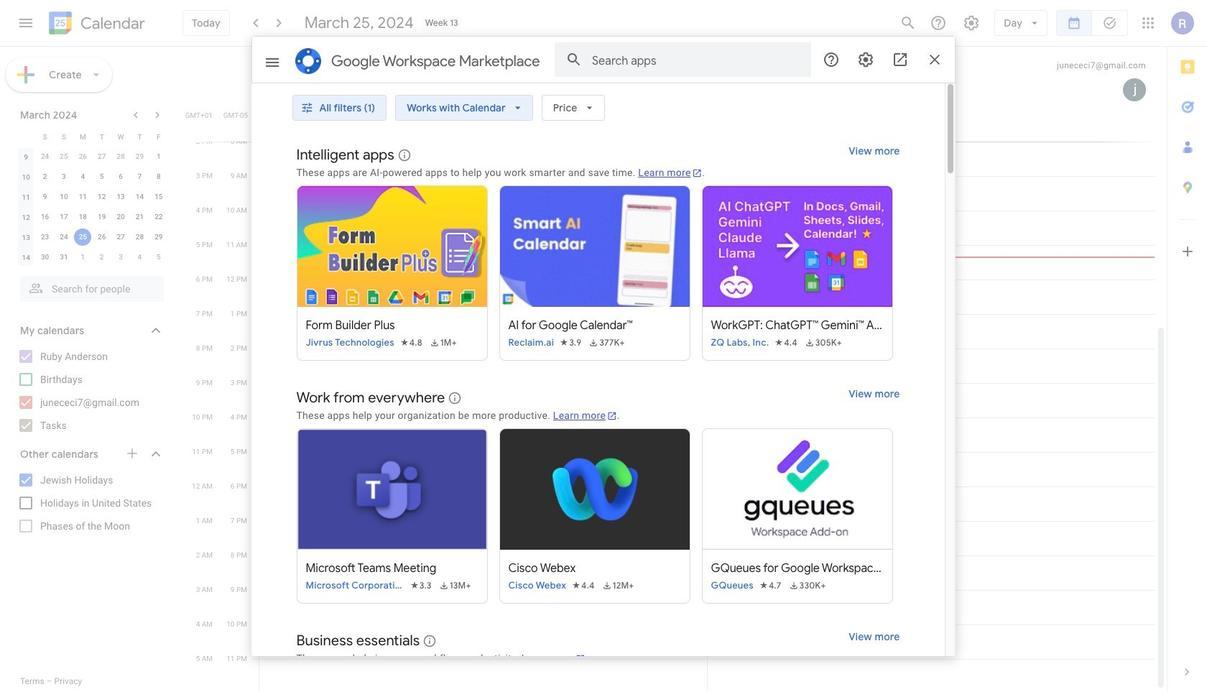 Task type: describe. For each thing, give the bounding box(es) containing it.
february 28 element
[[112, 148, 129, 165]]

17 element
[[55, 208, 73, 226]]

4 row from the top
[[17, 187, 168, 207]]

11 element
[[74, 188, 91, 206]]

28 element
[[131, 229, 148, 246]]

row group inside march 2024 grid
[[17, 147, 168, 267]]

12 element
[[93, 188, 110, 206]]

april 2 element
[[93, 249, 110, 266]]

calendar element
[[46, 9, 145, 40]]

8 element
[[150, 168, 167, 185]]

heading inside calendar element
[[78, 15, 145, 32]]

2 element
[[36, 168, 54, 185]]

my calendars list
[[3, 345, 178, 437]]

february 24 element
[[36, 148, 54, 165]]

2 row from the top
[[17, 147, 168, 167]]

22 element
[[150, 208, 167, 226]]

april 1 element
[[74, 249, 91, 266]]

10 element
[[55, 188, 73, 206]]

14 element
[[131, 188, 148, 206]]

29 element
[[150, 229, 167, 246]]

18 element
[[74, 208, 91, 226]]

february 26 element
[[74, 148, 91, 165]]

27 element
[[112, 229, 129, 246]]

21 element
[[131, 208, 148, 226]]

7 row from the top
[[17, 247, 168, 267]]

9 element
[[36, 188, 54, 206]]

30 element
[[36, 249, 54, 266]]

15 element
[[150, 188, 167, 206]]



Task type: locate. For each thing, give the bounding box(es) containing it.
row up february 26 element
[[17, 126, 168, 147]]

31 element
[[55, 249, 73, 266]]

main drawer image
[[17, 14, 34, 32]]

3 element
[[55, 168, 73, 185]]

february 25 element
[[55, 148, 73, 165]]

20 element
[[112, 208, 129, 226]]

1 element
[[150, 148, 167, 165]]

1 vertical spatial column header
[[17, 126, 35, 147]]

april 3 element
[[112, 249, 129, 266]]

column header inside march 2024 grid
[[17, 126, 35, 147]]

april 4 element
[[131, 249, 148, 266]]

16 element
[[36, 208, 54, 226]]

0 vertical spatial cell
[[259, 107, 707, 142]]

0 horizontal spatial cell
[[73, 227, 92, 247]]

4 element
[[74, 168, 91, 185]]

row
[[17, 126, 168, 147], [17, 147, 168, 167], [17, 167, 168, 187], [17, 187, 168, 207], [17, 207, 168, 227], [17, 227, 168, 247], [17, 247, 168, 267]]

row up 5 element
[[17, 147, 168, 167]]

row down the 26 element
[[17, 247, 168, 267]]

1 horizontal spatial column header
[[259, 47, 707, 107]]

row down february 27 element
[[17, 167, 168, 187]]

february 29 element
[[131, 148, 148, 165]]

3 row from the top
[[17, 167, 168, 187]]

6 row from the top
[[17, 227, 168, 247]]

column header
[[259, 47, 707, 107], [17, 126, 35, 147]]

25, today element
[[74, 229, 91, 246]]

cell
[[259, 107, 707, 142], [73, 227, 92, 247]]

5 row from the top
[[17, 207, 168, 227]]

1 horizontal spatial cell
[[259, 107, 707, 142]]

march 2024 grid
[[14, 126, 168, 267]]

0 vertical spatial column header
[[259, 47, 707, 107]]

None search field
[[0, 270, 178, 302]]

tab list
[[1168, 47, 1207, 652]]

1 vertical spatial cell
[[73, 227, 92, 247]]

heading
[[78, 15, 145, 32]]

23 element
[[36, 229, 54, 246]]

13 element
[[112, 188, 129, 206]]

26 element
[[93, 229, 110, 246]]

other calendars list
[[3, 469, 178, 538]]

february 27 element
[[93, 148, 110, 165]]

grid
[[184, 47, 1167, 692]]

row down the 19 'element'
[[17, 227, 168, 247]]

cell inside march 2024 grid
[[73, 227, 92, 247]]

5 element
[[93, 168, 110, 185]]

april 5 element
[[150, 249, 167, 266]]

7 element
[[131, 168, 148, 185]]

1 row from the top
[[17, 126, 168, 147]]

row down '4' element
[[17, 187, 168, 207]]

6 element
[[112, 168, 129, 185]]

row group
[[17, 147, 168, 267]]

24 element
[[55, 229, 73, 246]]

row up the 26 element
[[17, 207, 168, 227]]

0 horizontal spatial column header
[[17, 126, 35, 147]]

19 element
[[93, 208, 110, 226]]



Task type: vqa. For each thing, say whether or not it's contained in the screenshot.
'17' element
yes



